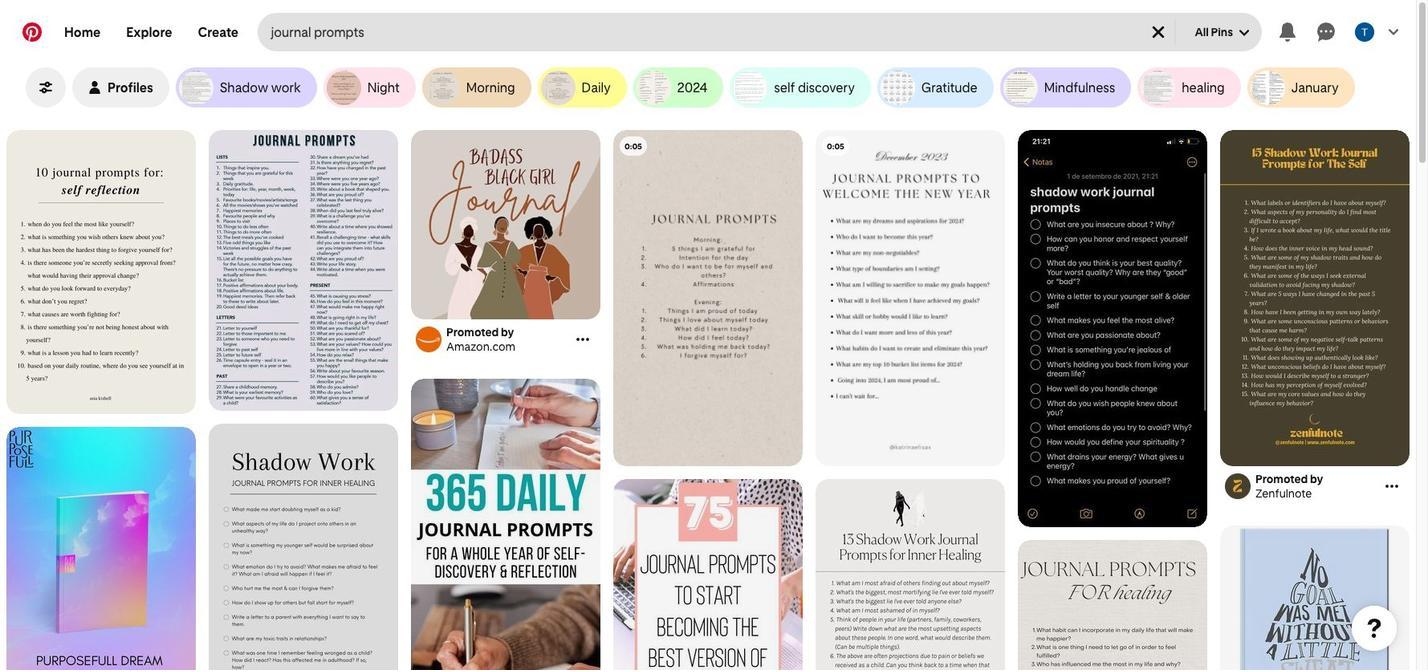 Task type: vqa. For each thing, say whether or not it's contained in the screenshot.
the filter icon
yes



Task type: locate. For each thing, give the bounding box(es) containing it.
filter image
[[39, 81, 52, 94]]

person image
[[88, 81, 101, 94]]

15 shadow work journal prompts for the self image
[[1220, 130, 1410, 467]]

this contains: badass black girl journal: 90 days of guided prompts & affirmations for self-love, self-discovery, and unapologetic confidence image
[[411, 130, 601, 414]]

this contains an image of: image
[[209, 130, 398, 411]]

this contains an image of: 100 journal prompts for healing trauma image
[[1018, 540, 1208, 670]]

shadow work journal prompts you need for deep inner healing image
[[209, 424, 398, 670]]

tara schultz image
[[1355, 22, 1375, 42]]

this contains an image of: journal prompts to welcome new year image
[[816, 130, 1005, 467]]

75 journal prompts to start becoming the best version of yourself! the ultimate list of self improvement journal prompts. write your answers to these self discvery journal prompts to determine how to start improving yourself! journaling is an amazing way to discover your best self and heres how to start on that self improving journey! #selfimprovment #selfdiscovery #journaling #journalprompts image
[[613, 479, 803, 670]]

365 daily journal prompts for self-discovery image
[[411, 379, 601, 670]]

dropdown image
[[1240, 28, 1249, 38]]

list
[[0, 130, 1416, 670]]



Task type: describe. For each thing, give the bounding box(es) containing it.
this contains an image of: journal prompts for self reflection ✍🏾 image
[[6, 130, 196, 414]]

this contains an image of: journal prompts ❤️ image
[[613, 130, 803, 467]]

Search text field
[[271, 13, 1136, 51]]

prompted gratitude journal. 168 pages w/daily inspiration + fit tips, guided goals/gratitude prompts, fitness/nutrition trackers, 16week, undated format book, bound 2 design assortment made in china image
[[1220, 526, 1410, 670]]

this contains an image of: pin on self-care image
[[816, 479, 1005, 670]]

this contains: https://purposefullgoods.com/products/sleep-to-dream-a-journal-for-dreams image
[[6, 427, 196, 670]]

this contains an image of: shadow work journal prompts image
[[1018, 130, 1208, 540]]



